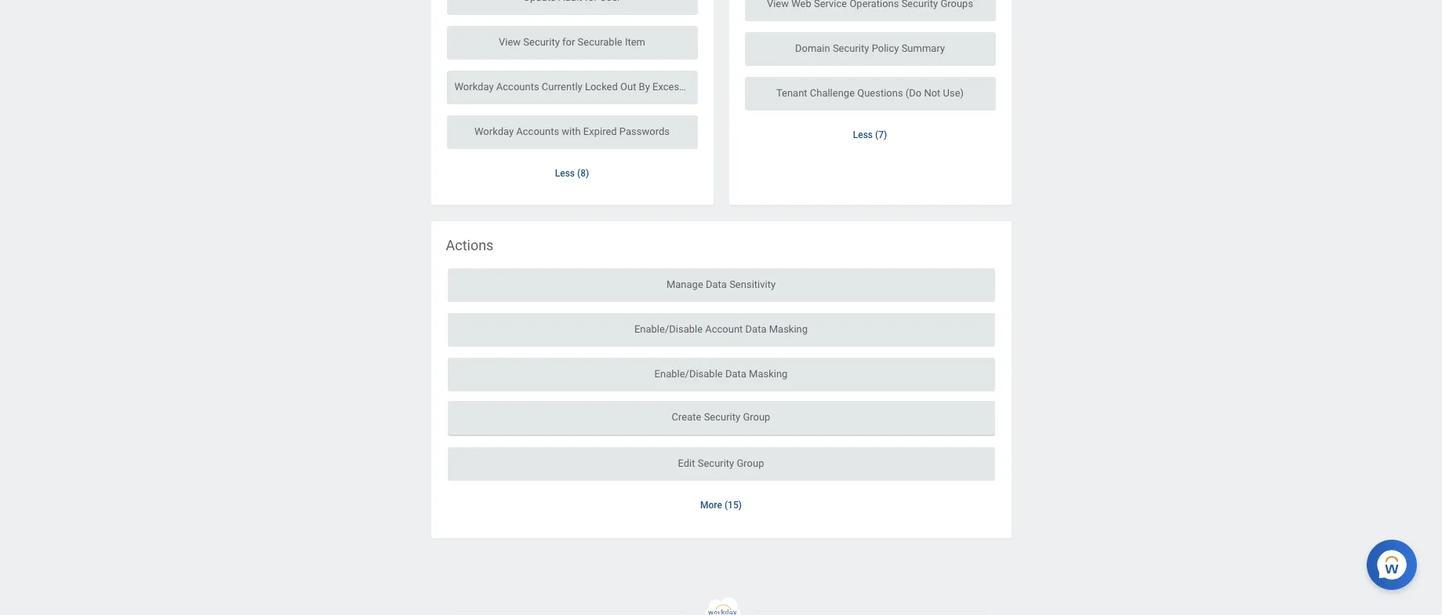Task type: describe. For each thing, give the bounding box(es) containing it.
workday accounts currently locked out by excessive failed signon attempts link
[[447, 71, 806, 104]]

signon
[[730, 81, 761, 93]]

policy
[[872, 42, 899, 54]]

data for sensitivity
[[706, 279, 727, 290]]

enable/disable data masking link
[[448, 358, 995, 392]]

tenant challenge questions (do not use)
[[777, 87, 964, 99]]

not
[[925, 87, 941, 99]]

security for domain
[[833, 42, 870, 54]]

passwords
[[620, 126, 670, 137]]

account
[[706, 323, 743, 335]]

tenant
[[777, 87, 808, 99]]

enable/disable account data masking link
[[448, 313, 995, 347]]

accounts for with
[[517, 126, 560, 137]]

actions element
[[431, 221, 1012, 538]]

less (8)
[[555, 168, 589, 179]]

with
[[562, 126, 581, 137]]

security for view
[[524, 36, 560, 48]]

less for questions
[[853, 129, 873, 140]]

out
[[621, 81, 637, 93]]

edit security group
[[678, 457, 765, 469]]

view security for securable item link
[[447, 26, 698, 60]]

edit
[[678, 457, 696, 469]]

sensitivity
[[730, 279, 776, 290]]

workday for workday accounts with expired passwords
[[475, 126, 514, 137]]

questions
[[858, 87, 904, 99]]

use)
[[944, 87, 964, 99]]

view security for securable item
[[499, 36, 646, 48]]

workday accounts with expired passwords
[[475, 126, 670, 137]]

create security group
[[672, 411, 771, 423]]

less (7) button
[[841, 120, 900, 149]]

security for create
[[704, 411, 741, 423]]

data for masking
[[726, 368, 747, 380]]

failed
[[700, 81, 727, 93]]

summary
[[902, 42, 945, 54]]

workday accounts with expired passwords link
[[447, 115, 698, 149]]



Task type: locate. For each thing, give the bounding box(es) containing it.
(do
[[906, 87, 922, 99]]

by
[[639, 81, 650, 93]]

create security group link
[[448, 401, 995, 435]]

2 vertical spatial data
[[726, 368, 747, 380]]

security inside domain security policy summary link
[[833, 42, 870, 54]]

securable
[[578, 36, 623, 48]]

domain
[[796, 42, 831, 54]]

enable/disable for enable/disable account data masking
[[635, 323, 703, 335]]

more
[[701, 500, 723, 511]]

data right manage
[[706, 279, 727, 290]]

group for edit security group
[[737, 457, 765, 469]]

enable/disable up create
[[655, 368, 723, 380]]

(15)
[[725, 500, 742, 511]]

accounts left with
[[517, 126, 560, 137]]

less (7)
[[853, 129, 888, 140]]

1 vertical spatial masking
[[749, 368, 788, 380]]

data inside 'link'
[[746, 323, 767, 335]]

group down enable/disable data masking link
[[743, 411, 771, 423]]

0 vertical spatial group
[[743, 411, 771, 423]]

security
[[524, 36, 560, 48], [833, 42, 870, 54], [704, 411, 741, 423], [698, 457, 735, 469]]

(7)
[[876, 129, 888, 140]]

create
[[672, 411, 702, 423]]

enable/disable inside 'link'
[[635, 323, 703, 335]]

enable/disable account data masking
[[635, 323, 808, 335]]

masking up the create security group
[[749, 368, 788, 380]]

excessive
[[653, 81, 698, 93]]

challenge
[[810, 87, 855, 99]]

enable/disable data masking
[[655, 368, 788, 380]]

1 vertical spatial group
[[737, 457, 765, 469]]

security inside edit security group link
[[698, 457, 735, 469]]

masking
[[769, 323, 808, 335], [749, 368, 788, 380]]

0 vertical spatial enable/disable
[[635, 323, 703, 335]]

item
[[625, 36, 646, 48]]

actions
[[446, 237, 494, 253]]

manage data sensitivity link
[[448, 268, 995, 302]]

security inside view security for securable item link
[[524, 36, 560, 48]]

group up (15)
[[737, 457, 765, 469]]

workday for workday accounts currently locked out by excessive failed signon attempts
[[455, 81, 494, 93]]

security inside "create security group" link
[[704, 411, 741, 423]]

group
[[743, 411, 771, 423], [737, 457, 765, 469]]

security left for
[[524, 36, 560, 48]]

1 vertical spatial data
[[746, 323, 767, 335]]

1 vertical spatial workday
[[475, 126, 514, 137]]

0 vertical spatial data
[[706, 279, 727, 290]]

less for currently
[[555, 168, 575, 179]]

locked
[[585, 81, 618, 93]]

accounts left currently
[[496, 81, 539, 93]]

masking inside 'link'
[[769, 323, 808, 335]]

1 vertical spatial enable/disable
[[655, 368, 723, 380]]

masking down the sensitivity
[[769, 323, 808, 335]]

expired
[[584, 126, 617, 137]]

data right account
[[746, 323, 767, 335]]

security left policy
[[833, 42, 870, 54]]

1 vertical spatial accounts
[[517, 126, 560, 137]]

enable/disable down manage
[[635, 323, 703, 335]]

accounts
[[496, 81, 539, 93], [517, 126, 560, 137]]

enable/disable for enable/disable data masking
[[655, 368, 723, 380]]

manage
[[667, 279, 704, 290]]

security for edit
[[698, 457, 735, 469]]

currently
[[542, 81, 583, 93]]

manage data sensitivity
[[667, 279, 776, 290]]

security right edit
[[698, 457, 735, 469]]

accounts inside the workday accounts currently locked out by excessive failed signon attempts link
[[496, 81, 539, 93]]

workday accounts currently locked out by excessive failed signon attempts
[[455, 81, 806, 93]]

domain security policy summary
[[796, 42, 945, 54]]

(8)
[[577, 168, 589, 179]]

workday
[[455, 81, 494, 93], [475, 126, 514, 137]]

less left the (8)
[[555, 168, 575, 179]]

0 vertical spatial workday
[[455, 81, 494, 93]]

attempts
[[764, 81, 806, 93]]

more (15) button
[[688, 490, 755, 519]]

view
[[499, 36, 521, 48]]

more (15)
[[701, 500, 742, 511]]

for
[[563, 36, 575, 48]]

0 horizontal spatial less
[[555, 168, 575, 179]]

enable/disable
[[635, 323, 703, 335], [655, 368, 723, 380]]

data
[[706, 279, 727, 290], [746, 323, 767, 335], [726, 368, 747, 380]]

accounts inside workday accounts with expired passwords link
[[517, 126, 560, 137]]

accounts for currently
[[496, 81, 539, 93]]

data up the create security group
[[726, 368, 747, 380]]

1 horizontal spatial less
[[853, 129, 873, 140]]

0 vertical spatial masking
[[769, 323, 808, 335]]

less (8) button
[[543, 159, 602, 187]]

group for create security group
[[743, 411, 771, 423]]

0 vertical spatial less
[[853, 129, 873, 140]]

0 vertical spatial accounts
[[496, 81, 539, 93]]

domain security policy summary link
[[745, 32, 996, 66]]

tenant challenge questions (do not use) link
[[745, 77, 996, 111]]

security right create
[[704, 411, 741, 423]]

1 vertical spatial less
[[555, 168, 575, 179]]

less left (7)
[[853, 129, 873, 140]]

edit security group link
[[448, 447, 995, 481]]

less
[[853, 129, 873, 140], [555, 168, 575, 179]]



Task type: vqa. For each thing, say whether or not it's contained in the screenshot.
the topmost menu group image
no



